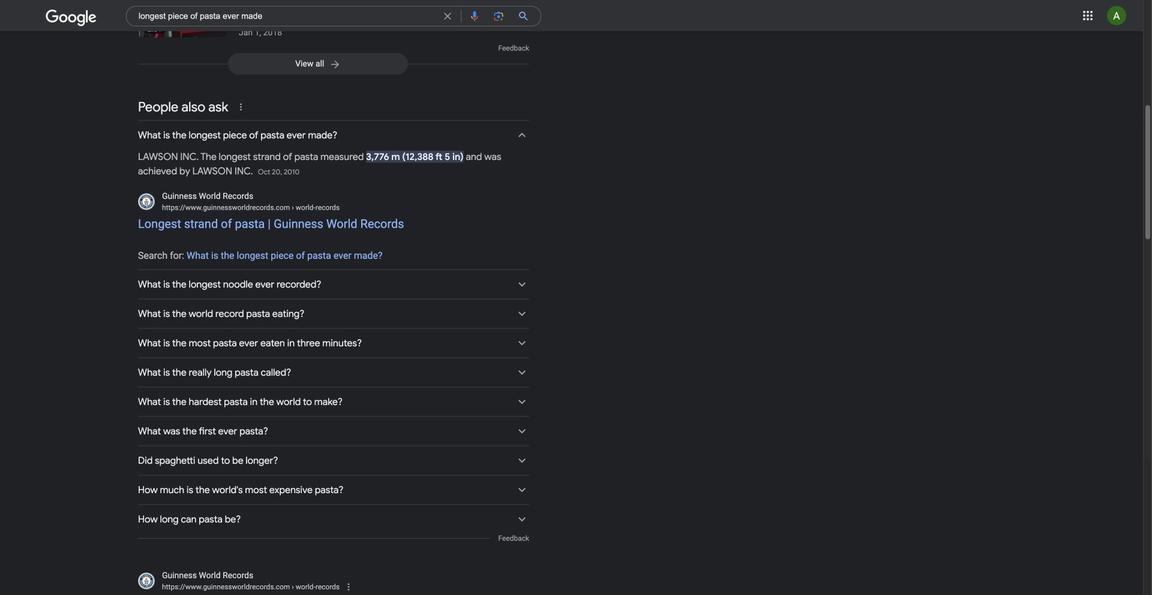 Task type: vqa. For each thing, say whether or not it's contained in the screenshot.
"Sat, May 25" "Element"
no



Task type: locate. For each thing, give the bounding box(es) containing it.
None search field
[[0, 0, 541, 29]]

Search text field
[[139, 10, 434, 26]]

heading
[[138, 150, 529, 191]]

None text field
[[162, 582, 340, 593]]

search by voice image
[[469, 10, 481, 22]]

None text field
[[162, 203, 340, 213], [290, 204, 340, 212], [290, 584, 340, 592], [162, 203, 340, 213], [290, 204, 340, 212], [290, 584, 340, 592]]



Task type: describe. For each thing, give the bounding box(es) containing it.
google image
[[46, 10, 97, 26]]

search by image image
[[493, 10, 505, 22]]



